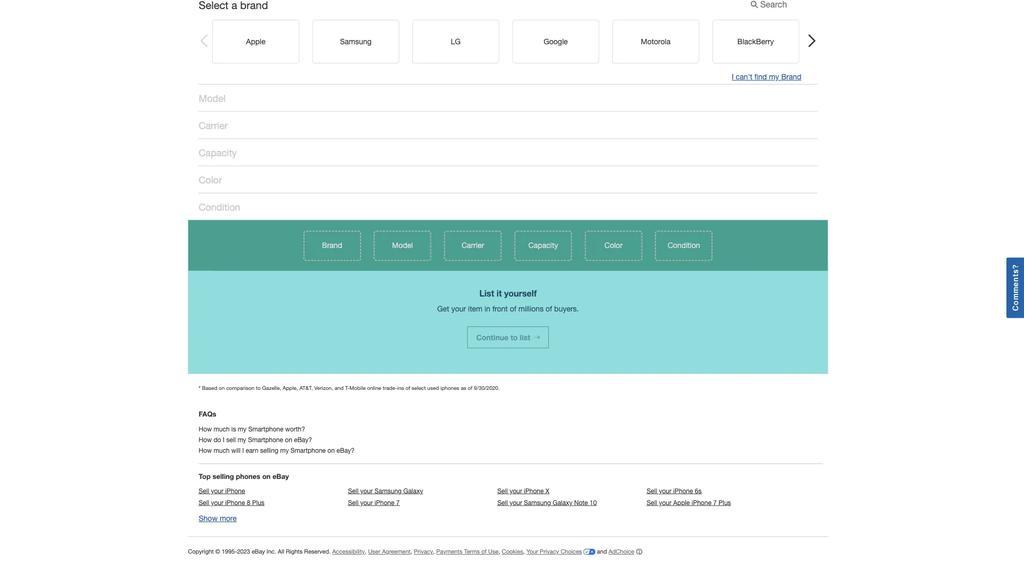 Task type: describe. For each thing, give the bounding box(es) containing it.
2023
[[237, 548, 250, 555]]

sell your iphone x
[[497, 487, 549, 495]]

reserved.
[[304, 548, 331, 555]]

phones
[[236, 472, 260, 480]]

continue
[[476, 333, 508, 342]]

0 vertical spatial ebay?
[[294, 436, 312, 443]]

apple inside "link"
[[246, 37, 265, 46]]

iphone down 6s
[[692, 499, 711, 506]]

agreement
[[382, 548, 411, 555]]

mobile
[[350, 385, 366, 391]]

sell your apple iphone 7 plus link
[[647, 499, 796, 510]]

how much is my smartphone worth? how do i sell my smartphone on ebay? how much will i earn selling my smartphone on ebay?
[[199, 425, 355, 454]]

adchoice
[[609, 548, 634, 555]]

inc.
[[267, 548, 276, 555]]

sell for sell your samsung galaxy
[[348, 487, 358, 495]]

list
[[520, 333, 530, 342]]

user
[[368, 548, 380, 555]]

earn
[[246, 447, 258, 454]]

your for sell your samsung galaxy
[[360, 487, 373, 495]]

0 horizontal spatial carrier
[[199, 120, 228, 131]]

at&t,
[[299, 385, 313, 391]]

accessibility
[[332, 548, 365, 555]]

top selling phones on ebay
[[199, 472, 289, 480]]

front
[[492, 304, 508, 313]]

continue to list button
[[467, 326, 549, 348]]

5 , from the left
[[523, 548, 525, 555]]

blackberry link
[[712, 19, 799, 63]]

my right is
[[238, 425, 246, 433]]

sell your iphone 7
[[348, 499, 400, 506]]

your for sell your iphone 6s sell your iphone 8 plus
[[659, 487, 672, 495]]

to inside button
[[511, 333, 518, 342]]

ins
[[397, 385, 404, 391]]

as
[[461, 385, 466, 391]]

sell your samsung galaxy link
[[348, 487, 497, 498]]

0 vertical spatial model
[[199, 92, 226, 104]]

how much will i earn selling my smartphone on ebay? link
[[199, 447, 355, 454]]

sell your iphone link
[[199, 487, 348, 498]]

cookies link
[[502, 548, 523, 555]]

your for sell your iphone 7
[[360, 499, 373, 506]]

sell your iphone
[[199, 487, 245, 495]]

t-
[[345, 385, 350, 391]]

1 horizontal spatial ebay?
[[337, 447, 355, 454]]

privacy link
[[414, 548, 433, 555]]

0 horizontal spatial brand
[[322, 241, 342, 250]]

based
[[202, 385, 217, 391]]

rights
[[286, 548, 303, 555]]

2 7 from the left
[[713, 499, 717, 506]]

it
[[497, 288, 502, 298]]

1995-
[[222, 548, 237, 555]]

yourself
[[504, 288, 537, 298]]

iphones
[[440, 385, 459, 391]]

get your item in front of millions of buyers.
[[437, 304, 579, 313]]

apple,
[[283, 385, 298, 391]]

can't
[[736, 72, 752, 81]]

3 how from the top
[[199, 447, 212, 454]]

1 privacy from the left
[[414, 548, 433, 555]]

show more button
[[199, 511, 237, 526]]

your for sell your iphone
[[211, 487, 223, 495]]

1 vertical spatial apple
[[673, 499, 690, 506]]

i can't find my brand
[[732, 72, 801, 81]]

* based on comparison to gazelle, apple, at&t, verizon, and t-mobile online trade-ins of select used iphones as of 9/30/2020.
[[199, 385, 500, 391]]

motorola link
[[612, 19, 699, 63]]

2 how from the top
[[199, 436, 212, 443]]

how much is my smartphone worth? link
[[199, 425, 305, 433]]

1 7 from the left
[[396, 499, 400, 506]]

1 horizontal spatial brand
[[781, 72, 801, 81]]

cookies
[[502, 548, 523, 555]]

sell your apple iphone 7 plus
[[647, 499, 731, 506]]

1 horizontal spatial and
[[597, 548, 607, 555]]

gazelle,
[[262, 385, 281, 391]]

iphone for sell your iphone 7
[[375, 499, 394, 506]]

your for sell your apple iphone 7 plus
[[659, 499, 672, 506]]

my right find
[[769, 72, 779, 81]]

0 vertical spatial and
[[335, 385, 344, 391]]

your for sell your samsung galaxy note 10
[[510, 499, 522, 506]]

and adchoice
[[595, 548, 634, 555]]

in
[[485, 304, 490, 313]]

of right front
[[510, 304, 516, 313]]

sell your samsung galaxy note 10 link
[[497, 499, 647, 510]]

google
[[543, 37, 568, 46]]

of left use
[[481, 548, 487, 555]]

worth?
[[285, 425, 305, 433]]

find
[[755, 72, 767, 81]]

iphone for sell your iphone x
[[524, 487, 544, 495]]

iphone for sell your iphone
[[225, 487, 245, 495]]

0 horizontal spatial capacity
[[199, 147, 237, 158]]

of left 'buyers.'
[[546, 304, 552, 313]]

10
[[590, 499, 597, 506]]

sell
[[226, 436, 236, 443]]

more
[[220, 514, 237, 523]]

terms
[[464, 548, 480, 555]]

sell your iphone 7 link
[[348, 499, 497, 510]]

1 vertical spatial carrier
[[462, 241, 484, 250]]

google link
[[512, 19, 599, 63]]

copyright
[[188, 548, 214, 555]]

1 vertical spatial selling
[[213, 472, 234, 480]]

sell your iphone x link
[[497, 487, 647, 498]]

samsung link
[[312, 19, 399, 63]]

search small image
[[751, 0, 758, 9]]

samsung for sell your samsung galaxy note 10
[[524, 499, 551, 506]]

verizon,
[[314, 385, 333, 391]]

my right sell
[[238, 436, 246, 443]]

of right ins
[[406, 385, 410, 391]]

6s
[[695, 487, 702, 495]]

millions
[[518, 304, 544, 313]]

faqs
[[199, 410, 216, 418]]

copyright © 1995-2023 ebay inc. all rights reserved. accessibility , user agreement , privacy , payments terms of use , cookies , your privacy choices
[[188, 548, 582, 555]]

online
[[367, 385, 381, 391]]

ebay for 2023
[[252, 548, 265, 555]]

comparison
[[226, 385, 254, 391]]



Task type: locate. For each thing, give the bounding box(es) containing it.
1 vertical spatial much
[[214, 447, 230, 454]]

1 horizontal spatial apple
[[673, 499, 690, 506]]

0 vertical spatial samsung
[[340, 37, 371, 46]]

user agreement link
[[368, 548, 411, 555]]

galaxy
[[403, 487, 423, 495], [553, 499, 572, 506]]

selling inside 'how much is my smartphone worth? how do i sell my smartphone on ebay? how much will i earn selling my smartphone on ebay?'
[[260, 447, 278, 454]]

apple link
[[212, 19, 299, 63]]

0 vertical spatial selling
[[260, 447, 278, 454]]

1 vertical spatial i
[[223, 436, 225, 443]]

0 horizontal spatial samsung
[[340, 37, 371, 46]]

2 plus from the left
[[719, 499, 731, 506]]

privacy right 'your'
[[540, 548, 559, 555]]

ebay left inc.
[[252, 548, 265, 555]]

2 much from the top
[[214, 447, 230, 454]]

galaxy for sell your samsung galaxy note 10
[[553, 499, 572, 506]]

sell for sell your apple iphone 7 plus
[[647, 499, 657, 506]]

0 vertical spatial much
[[214, 425, 230, 433]]

0 horizontal spatial selling
[[213, 472, 234, 480]]

and left "t-" on the bottom of the page
[[335, 385, 344, 391]]

1 vertical spatial color
[[605, 241, 623, 250]]

x
[[546, 487, 549, 495]]

selling
[[260, 447, 278, 454], [213, 472, 234, 480]]

ebay for on
[[273, 472, 289, 480]]

plus right 8
[[252, 499, 264, 506]]

list it yourself
[[479, 288, 537, 298]]

sell for sell your iphone 6s sell your iphone 8 plus
[[647, 487, 657, 495]]

much
[[214, 425, 230, 433], [214, 447, 230, 454]]

motorola
[[641, 37, 670, 46]]

1 much from the top
[[214, 425, 230, 433]]

adchoice link
[[609, 548, 642, 556]]

your inside sell your samsung galaxy link
[[360, 487, 373, 495]]

0 vertical spatial apple
[[246, 37, 265, 46]]

0 horizontal spatial to
[[256, 385, 261, 391]]

much up do
[[214, 425, 230, 433]]

lg link
[[412, 19, 499, 63]]

, left payments
[[433, 548, 435, 555]]

©
[[215, 548, 220, 555]]

7 down sell your iphone 6s link
[[713, 499, 717, 506]]

2 vertical spatial i
[[242, 447, 244, 454]]

iphone down top selling phones on ebay
[[225, 487, 245, 495]]

4 , from the left
[[499, 548, 500, 555]]

used
[[427, 385, 439, 391]]

choices
[[561, 548, 582, 555]]

sell your iphone 8 plus link
[[199, 499, 348, 510]]

sell
[[199, 487, 209, 495], [348, 487, 358, 495], [497, 487, 508, 495], [647, 487, 657, 495], [199, 499, 209, 506], [348, 499, 358, 506], [497, 499, 508, 506], [647, 499, 657, 506]]

apple right paginate left "icon"
[[246, 37, 265, 46]]

9/30/2020.
[[474, 385, 500, 391]]

ebay?
[[294, 436, 312, 443], [337, 447, 355, 454]]

to left "list"
[[511, 333, 518, 342]]

your inside sell your iphone x link
[[510, 487, 522, 495]]

1 horizontal spatial color
[[605, 241, 623, 250]]

1 vertical spatial smartphone
[[248, 436, 283, 443]]

1 plus from the left
[[252, 499, 264, 506]]

2 vertical spatial smartphone
[[291, 447, 326, 454]]

2 horizontal spatial samsung
[[524, 499, 551, 506]]

how do i sell my smartphone on ebay? link
[[199, 436, 312, 443]]

smartphone up how much will i earn selling my smartphone on ebay? link
[[248, 436, 283, 443]]

1 vertical spatial samsung
[[375, 487, 402, 495]]

show
[[199, 514, 218, 523]]

1 vertical spatial how
[[199, 436, 212, 443]]

iphone down sell your samsung galaxy
[[375, 499, 394, 506]]

0 vertical spatial i
[[732, 72, 734, 81]]

1 vertical spatial galaxy
[[553, 499, 572, 506]]

condition
[[199, 201, 240, 212], [668, 241, 700, 250]]

payments
[[436, 548, 462, 555]]

1 vertical spatial brand
[[322, 241, 342, 250]]

, left the user
[[365, 548, 366, 555]]

i can't find my brand link
[[732, 72, 801, 81]]

0 vertical spatial color
[[199, 174, 222, 185]]

sell for sell your samsung galaxy note 10
[[497, 499, 508, 506]]

8
[[247, 499, 250, 506]]

0 horizontal spatial 7
[[396, 499, 400, 506]]

selling up the sell your iphone
[[213, 472, 234, 480]]

to
[[511, 333, 518, 342], [256, 385, 261, 391]]

, left 'your'
[[523, 548, 525, 555]]

2 horizontal spatial i
[[732, 72, 734, 81]]

0 horizontal spatial apple
[[246, 37, 265, 46]]

2 vertical spatial samsung
[[524, 499, 551, 506]]

lg
[[451, 37, 460, 46]]

1 horizontal spatial privacy
[[540, 548, 559, 555]]

your inside sell your iphone 7 link
[[360, 499, 373, 506]]

0 vertical spatial galaxy
[[403, 487, 423, 495]]

do
[[214, 436, 221, 443]]

plus down sell your iphone 6s link
[[719, 499, 731, 506]]

0 horizontal spatial i
[[223, 436, 225, 443]]

item
[[468, 304, 482, 313]]

2 vertical spatial how
[[199, 447, 212, 454]]

1 horizontal spatial to
[[511, 333, 518, 342]]

my
[[769, 72, 779, 81], [238, 425, 246, 433], [238, 436, 246, 443], [280, 447, 289, 454]]

sell for sell your iphone 7
[[348, 499, 358, 506]]

0 vertical spatial brand
[[781, 72, 801, 81]]

Search text field
[[747, 0, 801, 13]]

2 privacy from the left
[[540, 548, 559, 555]]

how down faqs
[[199, 425, 212, 433]]

accessibility link
[[332, 548, 365, 555]]

sell for sell your iphone
[[199, 487, 209, 495]]

0 vertical spatial smartphone
[[248, 425, 283, 433]]

1 horizontal spatial capacity
[[528, 241, 558, 250]]

i left can't
[[732, 72, 734, 81]]

my down "worth?"
[[280, 447, 289, 454]]

list
[[479, 288, 494, 298]]

sell your iphone 6s link
[[647, 487, 796, 498]]

0 horizontal spatial ebay?
[[294, 436, 312, 443]]

privacy left payments
[[414, 548, 433, 555]]

0 vertical spatial ebay
[[273, 472, 289, 480]]

0 vertical spatial carrier
[[199, 120, 228, 131]]

galaxy up sell your iphone 7 link
[[403, 487, 423, 495]]

smartphone
[[248, 425, 283, 433], [248, 436, 283, 443], [291, 447, 326, 454]]

0 vertical spatial condition
[[199, 201, 240, 212]]

, left the privacy link
[[411, 548, 412, 555]]

1 horizontal spatial samsung
[[375, 487, 402, 495]]

much down do
[[214, 447, 230, 454]]

your for sell your iphone x
[[510, 487, 522, 495]]

plus inside sell your iphone 6s sell your iphone 8 plus
[[252, 499, 264, 506]]

selling right earn
[[260, 447, 278, 454]]

1 vertical spatial to
[[256, 385, 261, 391]]

of right as
[[468, 385, 472, 391]]

0 horizontal spatial privacy
[[414, 548, 433, 555]]

get
[[437, 304, 449, 313]]

1 horizontal spatial condition
[[668, 241, 700, 250]]

samsung for sell your samsung galaxy
[[375, 487, 402, 495]]

0 horizontal spatial model
[[199, 92, 226, 104]]

carrier
[[199, 120, 228, 131], [462, 241, 484, 250]]

how left do
[[199, 436, 212, 443]]

trade-
[[383, 385, 397, 391]]

iphone left 8
[[225, 499, 245, 506]]

your privacy choices link
[[526, 548, 595, 555]]

buyers.
[[554, 304, 579, 313]]

iphone for sell your iphone 6s sell your iphone 8 plus
[[673, 487, 693, 495]]

payments terms of use link
[[436, 548, 499, 555]]

your
[[451, 304, 466, 313], [211, 487, 223, 495], [360, 487, 373, 495], [510, 487, 522, 495], [659, 487, 672, 495], [211, 499, 223, 506], [360, 499, 373, 506], [510, 499, 522, 506], [659, 499, 672, 506]]

1 vertical spatial and
[[597, 548, 607, 555]]

all
[[278, 548, 284, 555]]

0 horizontal spatial galaxy
[[403, 487, 423, 495]]

1 vertical spatial ebay
[[252, 548, 265, 555]]

color
[[199, 174, 222, 185], [605, 241, 623, 250]]

0 vertical spatial how
[[199, 425, 212, 433]]

0 horizontal spatial color
[[199, 174, 222, 185]]

1 horizontal spatial carrier
[[462, 241, 484, 250]]

smartphone up how do i sell my smartphone on ebay? link
[[248, 425, 283, 433]]

1 horizontal spatial model
[[392, 241, 413, 250]]

3 , from the left
[[433, 548, 435, 555]]

,
[[365, 548, 366, 555], [411, 548, 412, 555], [433, 548, 435, 555], [499, 548, 500, 555], [523, 548, 525, 555]]

paginate left image
[[199, 34, 209, 47]]

1 horizontal spatial plus
[[719, 499, 731, 506]]

1 how from the top
[[199, 425, 212, 433]]

brand
[[781, 72, 801, 81], [322, 241, 342, 250]]

privacy
[[414, 548, 433, 555], [540, 548, 559, 555]]

plus
[[252, 499, 264, 506], [719, 499, 731, 506]]

of
[[510, 304, 516, 313], [546, 304, 552, 313], [406, 385, 410, 391], [468, 385, 472, 391], [481, 548, 487, 555]]

blackberry
[[737, 37, 774, 46]]

your
[[526, 548, 538, 555]]

1 vertical spatial capacity
[[528, 241, 558, 250]]

1 , from the left
[[365, 548, 366, 555]]

your inside sell your apple iphone 7 plus link
[[659, 499, 672, 506]]

1 horizontal spatial galaxy
[[553, 499, 572, 506]]

galaxy down sell your iphone x link
[[553, 499, 572, 506]]

1 horizontal spatial ebay
[[273, 472, 289, 480]]

galaxy for sell your samsung galaxy
[[403, 487, 423, 495]]

iphone up sell your apple iphone 7 plus
[[673, 487, 693, 495]]

to left the gazelle,
[[256, 385, 261, 391]]

capacity
[[199, 147, 237, 158], [528, 241, 558, 250]]

i
[[732, 72, 734, 81], [223, 436, 225, 443], [242, 447, 244, 454]]

iphone
[[225, 487, 245, 495], [524, 487, 544, 495], [673, 487, 693, 495], [225, 499, 245, 506], [375, 499, 394, 506], [692, 499, 711, 506]]

sell for sell your iphone x
[[497, 487, 508, 495]]

your inside 'sell your samsung galaxy note 10' link
[[510, 499, 522, 506]]

7 down sell your samsung galaxy
[[396, 499, 400, 506]]

top
[[199, 472, 211, 480]]

1 horizontal spatial selling
[[260, 447, 278, 454]]

1 vertical spatial model
[[392, 241, 413, 250]]

is
[[231, 425, 236, 433]]

1 horizontal spatial i
[[242, 447, 244, 454]]

sell your samsung galaxy
[[348, 487, 423, 495]]

will
[[231, 447, 241, 454]]

7
[[396, 499, 400, 506], [713, 499, 717, 506]]

0 horizontal spatial and
[[335, 385, 344, 391]]

, left cookies
[[499, 548, 500, 555]]

sell your samsung galaxy note 10
[[497, 499, 597, 506]]

ebay up sell your iphone link
[[273, 472, 289, 480]]

show more
[[199, 514, 237, 523]]

2 , from the left
[[411, 548, 412, 555]]

and left adchoice
[[597, 548, 607, 555]]

0 horizontal spatial ebay
[[252, 548, 265, 555]]

how up top
[[199, 447, 212, 454]]

arrow image
[[535, 335, 540, 340]]

i right do
[[223, 436, 225, 443]]

0 vertical spatial to
[[511, 333, 518, 342]]

1 vertical spatial ebay?
[[337, 447, 355, 454]]

0 vertical spatial capacity
[[199, 147, 237, 158]]

continue to list
[[476, 333, 532, 342]]

on
[[219, 385, 225, 391], [285, 436, 292, 443], [328, 447, 335, 454], [262, 472, 271, 480]]

apple down sell your iphone 6s link
[[673, 499, 690, 506]]

your for get your item in front of millions of buyers.
[[451, 304, 466, 313]]

use
[[488, 548, 499, 555]]

your inside sell your iphone link
[[211, 487, 223, 495]]

sell your iphone 6s sell your iphone 8 plus
[[199, 487, 702, 506]]

0 horizontal spatial plus
[[252, 499, 264, 506]]

0 horizontal spatial condition
[[199, 201, 240, 212]]

and
[[335, 385, 344, 391], [597, 548, 607, 555]]

iphone left x
[[524, 487, 544, 495]]

1 horizontal spatial 7
[[713, 499, 717, 506]]

samsung
[[340, 37, 371, 46], [375, 487, 402, 495], [524, 499, 551, 506]]

paginate right image
[[807, 34, 817, 47]]

smartphone down "worth?"
[[291, 447, 326, 454]]

i right will
[[242, 447, 244, 454]]

apple
[[246, 37, 265, 46], [673, 499, 690, 506]]

1 vertical spatial condition
[[668, 241, 700, 250]]



Task type: vqa. For each thing, say whether or not it's contained in the screenshot.
$527.99
no



